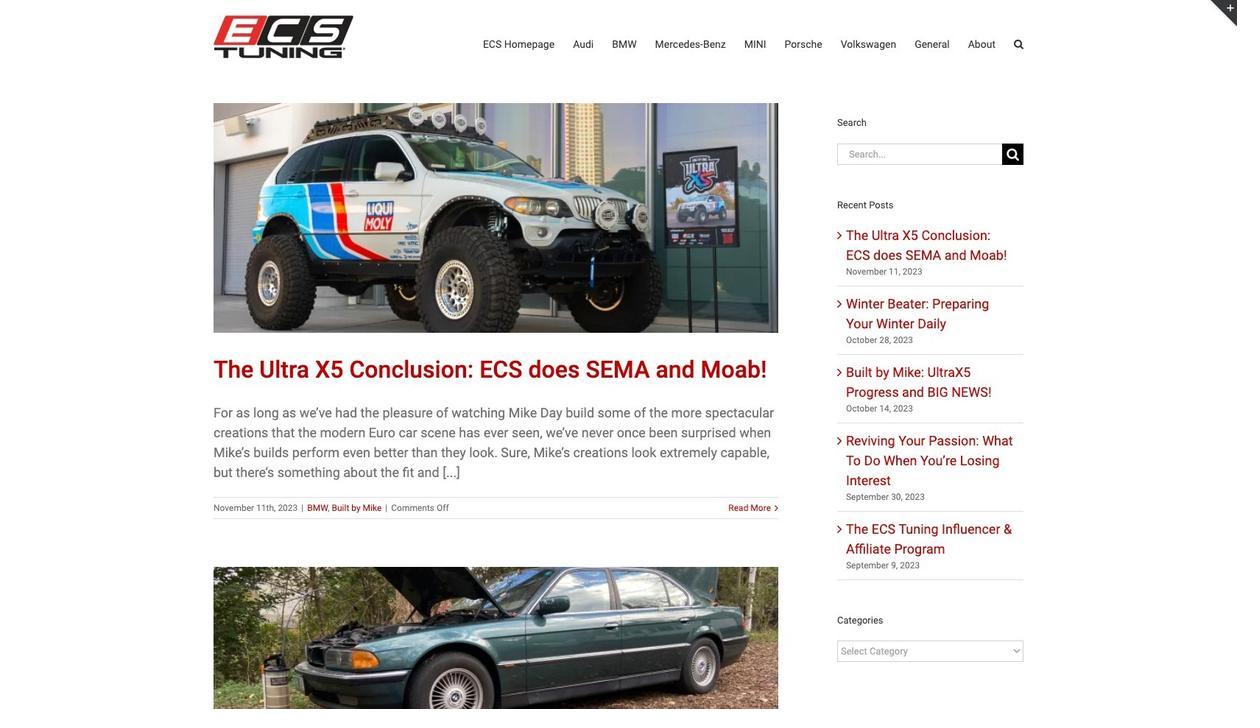 Task type: vqa. For each thing, say whether or not it's contained in the screenshot.
General to the right
no



Task type: locate. For each thing, give the bounding box(es) containing it.
None search field
[[837, 143, 1024, 165]]

Search... search field
[[837, 143, 1002, 165]]

section
[[837, 103, 1024, 695]]

None submit
[[1002, 143, 1024, 165]]



Task type: describe. For each thing, give the bounding box(es) containing it.
winter beater: preparing your winter daily image
[[214, 567, 779, 709]]

the ultra x5 conclusion: ecs does sema and moab! image
[[214, 103, 779, 333]]

ecs tuning logo image
[[214, 15, 354, 58]]



